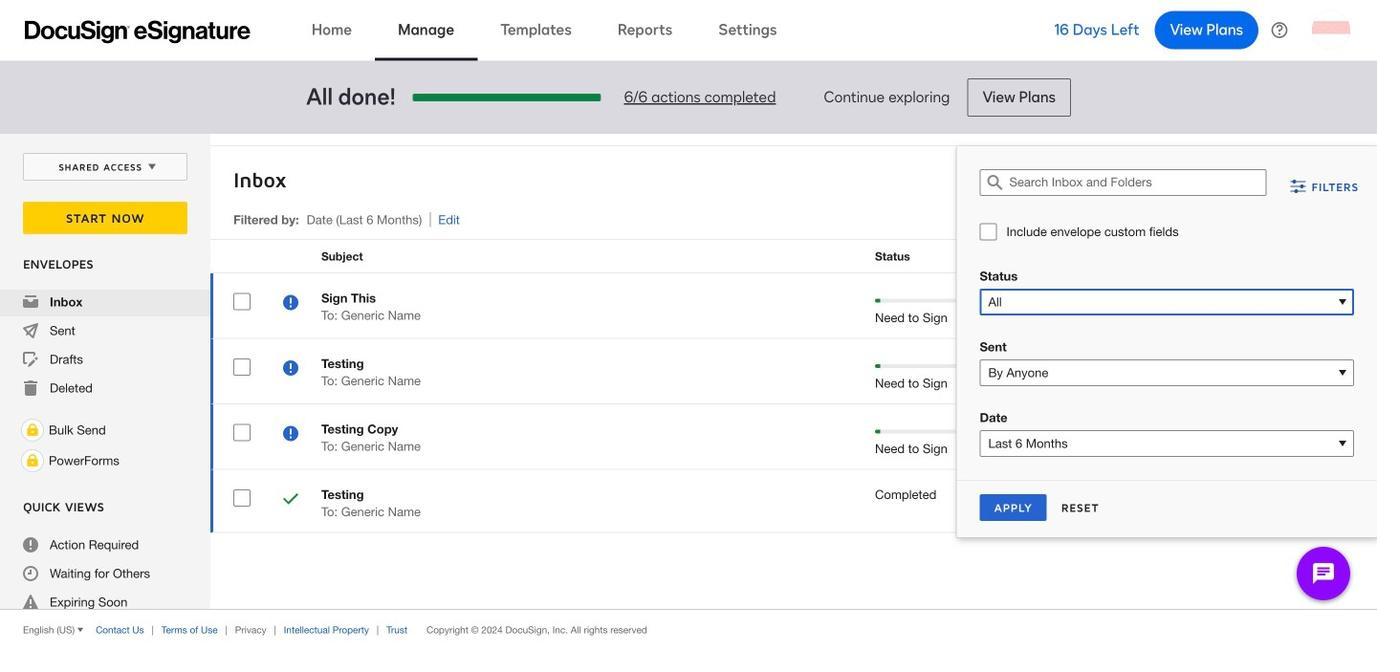 Task type: describe. For each thing, give the bounding box(es) containing it.
your uploaded profile image image
[[1313, 11, 1351, 49]]

2 lock image from the top
[[21, 450, 44, 473]]

action required image
[[23, 538, 38, 553]]

trash image
[[23, 381, 38, 396]]

completed image
[[283, 492, 298, 510]]

1 need to sign image from the top
[[283, 295, 298, 313]]

secondary navigation region
[[0, 134, 1378, 651]]

2 need to sign image from the top
[[283, 361, 298, 379]]

alert image
[[23, 595, 38, 610]]



Task type: locate. For each thing, give the bounding box(es) containing it.
docusign esignature image
[[25, 21, 251, 44]]

1 vertical spatial lock image
[[21, 450, 44, 473]]

lock image
[[21, 419, 44, 442], [21, 450, 44, 473]]

1 vertical spatial need to sign image
[[283, 361, 298, 379]]

need to sign image
[[283, 426, 298, 444]]

0 vertical spatial lock image
[[21, 419, 44, 442]]

0 vertical spatial need to sign image
[[283, 295, 298, 313]]

need to sign image
[[283, 295, 298, 313], [283, 361, 298, 379]]

draft image
[[23, 352, 38, 367]]

inbox image
[[23, 295, 38, 310]]

1 lock image from the top
[[21, 419, 44, 442]]

sent image
[[23, 323, 38, 339]]

Search Inbox and Folders text field
[[1010, 170, 1266, 195]]

clock image
[[23, 566, 38, 582]]

more info region
[[0, 609, 1378, 651]]



Task type: vqa. For each thing, say whether or not it's contained in the screenshot.
the lock 'image'
yes



